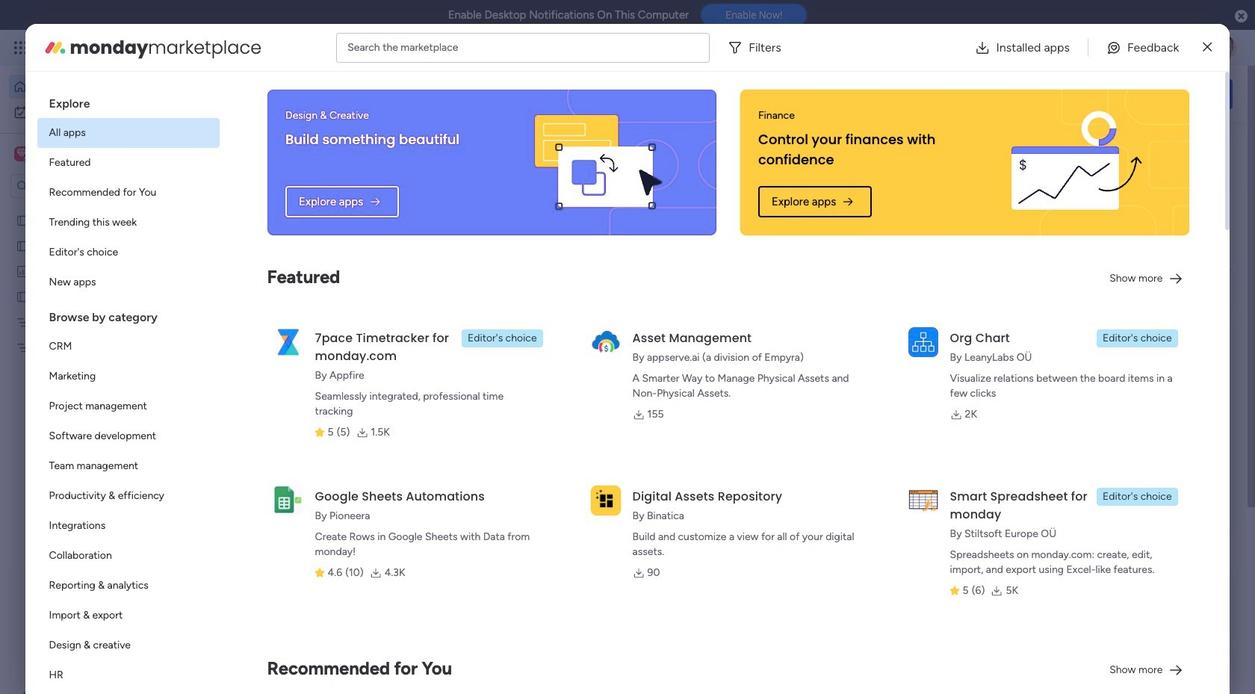 Task type: describe. For each thing, give the bounding box(es) containing it.
see plans image
[[248, 40, 261, 56]]

2 banner logo image from the left
[[978, 90, 1172, 235]]

Search in workspace field
[[31, 177, 125, 195]]

search everything image
[[1125, 40, 1140, 55]]

v2 bolt switch image
[[1137, 86, 1146, 102]]

1 vertical spatial public board image
[[250, 486, 266, 502]]

0 horizontal spatial monday marketplace image
[[43, 35, 67, 59]]

1 banner logo image from the left
[[504, 90, 699, 235]]

0 horizontal spatial terry turtle image
[[266, 644, 296, 674]]

circle o image
[[1031, 227, 1041, 239]]

lottie animation image for the top lottie animation element
[[586, 66, 1006, 123]]

circle o image
[[1031, 208, 1041, 220]]

2 image
[[1034, 31, 1048, 47]]

notifications image
[[990, 40, 1005, 55]]

1 heading from the top
[[37, 84, 219, 118]]

check circle image
[[1031, 189, 1041, 200]]

lottie animation image for bottom lottie animation element
[[0, 543, 191, 694]]

0 vertical spatial component image
[[738, 326, 752, 340]]

1 workspace image from the left
[[14, 146, 29, 162]]

2 heading from the top
[[37, 297, 219, 332]]

1 horizontal spatial monday marketplace image
[[1089, 40, 1104, 55]]

1 public board image from the top
[[16, 213, 30, 227]]

0 vertical spatial dapulse x slim image
[[1203, 38, 1212, 56]]

2 public board image from the top
[[16, 289, 30, 303]]

workspace selection element
[[14, 145, 125, 164]]



Task type: vqa. For each thing, say whether or not it's contained in the screenshot.
the leftmost the Add to favorites image
no



Task type: locate. For each thing, give the bounding box(es) containing it.
1 horizontal spatial terry turtle image
[[1213, 36, 1237, 60]]

lottie animation image
[[586, 66, 1006, 123], [0, 543, 191, 694]]

monday marketplace image right select product image at the left of the page
[[43, 35, 67, 59]]

1 horizontal spatial lottie animation image
[[586, 66, 1006, 123]]

0 vertical spatial lottie animation image
[[586, 66, 1006, 123]]

0 vertical spatial terry turtle image
[[1213, 36, 1237, 60]]

1 vertical spatial lottie animation image
[[0, 543, 191, 694]]

public board image down the public dashboard image
[[16, 289, 30, 303]]

1 vertical spatial dapulse x slim image
[[1211, 138, 1228, 156]]

option
[[9, 75, 182, 99], [9, 100, 182, 124], [37, 118, 219, 148], [37, 148, 219, 178], [37, 178, 219, 208], [0, 207, 191, 210], [37, 208, 219, 238], [37, 238, 219, 268], [37, 268, 219, 297], [37, 332, 219, 362], [37, 362, 219, 392], [37, 392, 219, 421], [37, 421, 219, 451], [37, 451, 219, 481], [37, 481, 219, 511], [37, 511, 219, 541], [37, 541, 219, 571], [37, 571, 219, 601], [37, 601, 219, 631], [37, 631, 219, 661], [37, 661, 219, 690]]

1 horizontal spatial lottie animation element
[[586, 66, 1006, 123]]

0 horizontal spatial lottie animation image
[[0, 543, 191, 694]]

1 horizontal spatial public board image
[[250, 486, 266, 502]]

list box
[[37, 84, 219, 694], [0, 204, 191, 562]]

lottie animation element
[[586, 66, 1006, 123], [0, 543, 191, 694]]

component image
[[494, 326, 507, 340]]

1 vertical spatial public board image
[[16, 289, 30, 303]]

0 vertical spatial lottie animation element
[[586, 66, 1006, 123]]

dapulse x slim image
[[1203, 38, 1212, 56], [1211, 138, 1228, 156]]

public board image
[[16, 213, 30, 227], [16, 289, 30, 303]]

check circle image
[[1031, 170, 1041, 181]]

0 vertical spatial public board image
[[16, 213, 30, 227]]

0 vertical spatial heading
[[37, 84, 219, 118]]

1 horizontal spatial banner logo image
[[978, 90, 1172, 235]]

workspace image
[[14, 146, 29, 162], [17, 146, 27, 162]]

banner logo image
[[504, 90, 699, 235], [978, 90, 1172, 235]]

monday marketplace image left the search everything image
[[1089, 40, 1104, 55]]

0 horizontal spatial lottie animation element
[[0, 543, 191, 694]]

public dashboard image
[[16, 264, 30, 278]]

templates image image
[[1022, 330, 1219, 434]]

v2 user feedback image
[[1021, 85, 1032, 102]]

1 horizontal spatial component image
[[738, 326, 752, 340]]

0 horizontal spatial banner logo image
[[504, 90, 699, 235]]

select product image
[[13, 40, 28, 55]]

update feed image
[[1023, 40, 1038, 55]]

monday marketplace image
[[43, 35, 67, 59], [1089, 40, 1104, 55]]

0 horizontal spatial component image
[[250, 509, 263, 523]]

quick search results list box
[[231, 170, 973, 551]]

terry turtle image
[[1213, 36, 1237, 60], [266, 644, 296, 674]]

2 workspace image from the left
[[17, 146, 27, 162]]

1 vertical spatial lottie animation element
[[0, 543, 191, 694]]

1 vertical spatial heading
[[37, 297, 219, 332]]

public board image
[[16, 238, 30, 253], [250, 486, 266, 502]]

component image
[[738, 326, 752, 340], [250, 509, 263, 523]]

1 vertical spatial terry turtle image
[[266, 644, 296, 674]]

heading
[[37, 84, 219, 118], [37, 297, 219, 332]]

public board image up the public dashboard image
[[16, 213, 30, 227]]

1 vertical spatial component image
[[250, 509, 263, 523]]

0 vertical spatial public board image
[[16, 238, 30, 253]]

add to favorites image
[[443, 486, 458, 501]]

dapulse close image
[[1235, 9, 1248, 24]]

app logo image
[[273, 327, 303, 357], [591, 327, 621, 357], [908, 327, 938, 357], [273, 486, 303, 515], [591, 486, 621, 515], [908, 486, 938, 515]]

0 horizontal spatial public board image
[[16, 238, 30, 253]]

help image
[[1158, 40, 1173, 55]]



